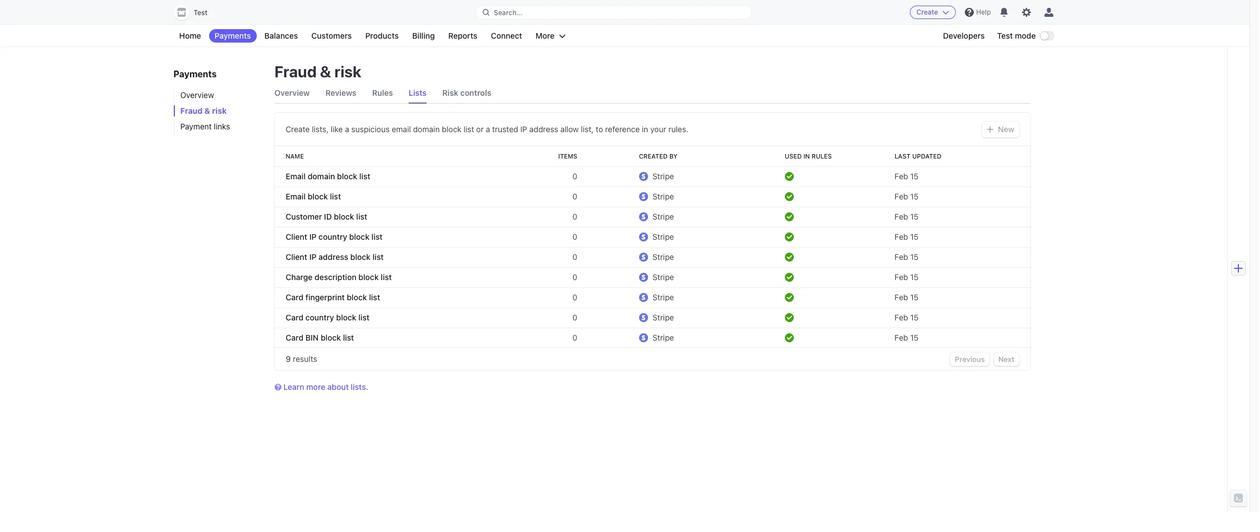 Task type: describe. For each thing, give the bounding box(es) containing it.
email
[[392, 125, 411, 134]]

stripe for card bin block list
[[653, 333, 674, 343]]

0 vertical spatial payments
[[215, 31, 251, 40]]

list inside card fingerprint block list link
[[369, 293, 380, 302]]

bin
[[306, 333, 319, 343]]

block down card fingerprint block list
[[336, 313, 357, 322]]

email domain block list link
[[275, 167, 527, 187]]

0 for client ip country block list
[[573, 232, 578, 242]]

block up client ip address block list
[[349, 232, 370, 242]]

risk controls
[[442, 88, 492, 98]]

feb for customer id block list
[[895, 212, 908, 222]]

feb 15 for card bin block list
[[895, 333, 919, 343]]

feb 15 for client ip address block list
[[895, 252, 919, 262]]

1 vertical spatial domain
[[308, 172, 335, 181]]

feb 15 link for charge description block list
[[890, 268, 1000, 288]]

15 for card bin block list
[[911, 333, 919, 343]]

feb 15 link for client ip country block list
[[890, 227, 1000, 247]]

developers
[[943, 31, 985, 40]]

list inside email domain block list link
[[359, 172, 370, 181]]

card bin block list link
[[275, 328, 527, 348]]

name
[[286, 153, 304, 160]]

client ip country block list
[[286, 232, 383, 242]]

reference
[[605, 125, 640, 134]]

1 vertical spatial payments
[[174, 69, 217, 79]]

customer
[[286, 212, 322, 222]]

9
[[286, 354, 291, 364]]

used in rules
[[785, 153, 832, 160]]

mode
[[1015, 31, 1036, 40]]

last updated
[[895, 153, 942, 160]]

1 horizontal spatial domain
[[413, 125, 440, 134]]

or
[[476, 125, 484, 134]]

0 vertical spatial country
[[319, 232, 347, 242]]

0 link for email block list
[[527, 187, 582, 207]]

list inside client ip country block list link
[[372, 232, 383, 242]]

2 a from the left
[[486, 125, 490, 134]]

stripe link for charge description block list
[[635, 268, 728, 288]]

in
[[804, 153, 810, 160]]

test button
[[174, 4, 219, 20]]

0 link for customer id block list
[[527, 207, 582, 227]]

email block list
[[286, 192, 341, 201]]

risk inside fraud & risk link
[[212, 106, 227, 116]]

list inside card country block list link
[[359, 313, 370, 322]]

feb 15 link for email block list
[[890, 187, 1000, 207]]

feb for email domain block list
[[895, 172, 908, 181]]

developers link
[[938, 29, 991, 43]]

lists
[[409, 88, 427, 98]]

& inside fraud & risk link
[[205, 106, 210, 116]]

0 link for card bin block list
[[527, 328, 582, 348]]

stripe link for client ip country block list
[[635, 227, 728, 247]]

items
[[558, 153, 578, 160]]

0 for customer id block list
[[573, 212, 578, 222]]

1 horizontal spatial risk
[[335, 62, 361, 81]]

learn
[[284, 382, 304, 392]]

stripe link for client ip address block list
[[635, 247, 728, 268]]

client ip address block list link
[[275, 247, 527, 268]]

controls
[[461, 88, 492, 98]]

updated
[[913, 153, 942, 160]]

overview for payments
[[180, 90, 214, 100]]

0 link for charge description block list
[[527, 268, 582, 288]]

client ip country block list link
[[275, 227, 527, 247]]

card fingerprint block list link
[[275, 288, 527, 308]]

charge
[[286, 273, 313, 282]]

list,
[[581, 125, 594, 134]]

15 for client ip address block list
[[911, 252, 919, 262]]

feb 15 for client ip country block list
[[895, 232, 919, 242]]

products
[[365, 31, 399, 40]]

next
[[999, 355, 1015, 364]]

help
[[977, 8, 991, 16]]

reviews
[[326, 88, 357, 98]]

create lists, like a suspicious email domain block list or a trusted ip address allow list, to reference in your rules.
[[286, 125, 689, 134]]

lists.
[[351, 382, 368, 392]]

customer id block list link
[[275, 207, 527, 227]]

block right description
[[359, 273, 379, 282]]

15 for charge description block list
[[911, 273, 919, 282]]

block down charge description block list
[[347, 293, 367, 302]]

home link
[[174, 29, 207, 43]]

0 for card fingerprint block list
[[573, 293, 578, 302]]

used
[[785, 153, 802, 160]]

ip for client ip country block list
[[309, 232, 317, 242]]

by
[[670, 153, 678, 160]]

email for email block list
[[286, 192, 306, 201]]

customer id block list
[[286, 212, 367, 222]]

balances
[[264, 31, 298, 40]]

0 for email block list
[[573, 192, 578, 201]]

risk controls link
[[442, 83, 492, 103]]

block up customer id block list
[[308, 192, 328, 201]]

lists,
[[312, 125, 329, 134]]

stripe for email block list
[[653, 192, 674, 201]]

0 horizontal spatial fraud & risk
[[180, 106, 227, 116]]

stripe link for email domain block list
[[635, 167, 728, 187]]

feb 15 link for card bin block list
[[890, 328, 1000, 348]]

reports link
[[443, 29, 483, 43]]

new button
[[983, 122, 1019, 137]]

stripe for client ip address block list
[[653, 252, 674, 262]]

feb for charge description block list
[[895, 273, 908, 282]]

block up charge description block list
[[350, 252, 371, 262]]

0 vertical spatial ip
[[520, 125, 527, 134]]

create for create lists, like a suspicious email domain block list or a trusted ip address allow list, to reference in your rules.
[[286, 125, 310, 134]]

billing
[[412, 31, 435, 40]]

feb for card fingerprint block list
[[895, 293, 908, 302]]

test mode
[[997, 31, 1036, 40]]

1 vertical spatial country
[[306, 313, 334, 322]]

15 for client ip country block list
[[911, 232, 919, 242]]

list inside charge description block list link
[[381, 273, 392, 282]]

feb for email block list
[[895, 192, 908, 201]]

trusted
[[492, 125, 518, 134]]

your
[[651, 125, 667, 134]]

feb for card bin block list
[[895, 333, 908, 343]]

description
[[315, 273, 357, 282]]

help button
[[961, 3, 996, 21]]

rules link
[[372, 83, 393, 103]]

customers link
[[306, 29, 358, 43]]

feb 15 link for card country block list
[[890, 308, 1000, 328]]

home
[[179, 31, 201, 40]]



Task type: locate. For each thing, give the bounding box(es) containing it.
payments
[[215, 31, 251, 40], [174, 69, 217, 79]]

5 0 link from the top
[[527, 247, 582, 268]]

list down client ip address block list link
[[381, 273, 392, 282]]

0 horizontal spatial domain
[[308, 172, 335, 181]]

6 0 link from the top
[[527, 268, 582, 288]]

15 for email block list
[[911, 192, 919, 201]]

create left lists, on the top
[[286, 125, 310, 134]]

1 vertical spatial address
[[319, 252, 348, 262]]

risk up reviews
[[335, 62, 361, 81]]

results
[[293, 354, 317, 364]]

country up client ip address block list
[[319, 232, 347, 242]]

products link
[[360, 29, 404, 43]]

5 stripe from the top
[[653, 252, 674, 262]]

ip down customer
[[309, 232, 317, 242]]

list left "or"
[[464, 125, 474, 134]]

6 feb 15 link from the top
[[890, 268, 1000, 288]]

fraud up payment
[[180, 106, 203, 116]]

fraud & risk link
[[174, 105, 263, 117]]

6 stripe link from the top
[[635, 268, 728, 288]]

new
[[998, 125, 1015, 134]]

balances link
[[259, 29, 304, 43]]

1 horizontal spatial create
[[917, 8, 938, 16]]

list right 'id'
[[356, 212, 367, 222]]

2 vertical spatial ip
[[309, 252, 317, 262]]

1 feb 15 from the top
[[895, 172, 919, 181]]

tab list containing overview
[[275, 83, 1031, 104]]

tab list
[[275, 83, 1031, 104]]

0 horizontal spatial a
[[345, 125, 349, 134]]

6 feb from the top
[[895, 273, 908, 282]]

2 feb from the top
[[895, 192, 908, 201]]

8 0 link from the top
[[527, 308, 582, 328]]

feb 15 for customer id block list
[[895, 212, 919, 222]]

rules left lists
[[372, 88, 393, 98]]

create up developers link
[[917, 8, 938, 16]]

country
[[319, 232, 347, 242], [306, 313, 334, 322]]

links
[[214, 122, 230, 131]]

like
[[331, 125, 343, 134]]

ip up charge
[[309, 252, 317, 262]]

feb for client ip country block list
[[895, 232, 908, 242]]

card
[[286, 293, 304, 302], [286, 313, 304, 322], [286, 333, 304, 343]]

9 feb 15 link from the top
[[890, 328, 1000, 348]]

0 vertical spatial client
[[286, 232, 307, 242]]

9 stripe from the top
[[653, 333, 674, 343]]

allow
[[561, 125, 579, 134]]

charge description block list link
[[275, 268, 527, 288]]

payments right home
[[215, 31, 251, 40]]

4 feb 15 from the top
[[895, 232, 919, 242]]

overview
[[275, 88, 310, 98], [180, 90, 214, 100]]

7 0 from the top
[[573, 293, 578, 302]]

1 vertical spatial client
[[286, 252, 307, 262]]

9 0 from the top
[[573, 333, 578, 343]]

in
[[642, 125, 648, 134]]

3 15 from the top
[[911, 212, 919, 222]]

more
[[306, 382, 325, 392]]

1 stripe from the top
[[653, 172, 674, 181]]

email block list link
[[275, 187, 527, 207]]

payment links link
[[174, 121, 263, 132]]

list inside card bin block list link
[[343, 333, 354, 343]]

client
[[286, 232, 307, 242], [286, 252, 307, 262]]

0 vertical spatial fraud
[[275, 62, 317, 81]]

card for card fingerprint block list
[[286, 293, 304, 302]]

0 vertical spatial address
[[530, 125, 558, 134]]

0 vertical spatial card
[[286, 293, 304, 302]]

1 vertical spatial test
[[997, 31, 1013, 40]]

4 feb from the top
[[895, 232, 908, 242]]

stripe link
[[635, 167, 728, 187], [635, 187, 728, 207], [635, 207, 728, 227], [635, 227, 728, 247], [635, 247, 728, 268], [635, 268, 728, 288], [635, 288, 728, 308], [635, 308, 728, 328], [635, 328, 728, 348]]

15 for card country block list
[[911, 313, 919, 322]]

a right "or"
[[486, 125, 490, 134]]

1 client from the top
[[286, 232, 307, 242]]

stripe for charge description block list
[[653, 273, 674, 282]]

list up 'email block list' link
[[359, 172, 370, 181]]

stripe for card country block list
[[653, 313, 674, 322]]

1 vertical spatial fraud
[[180, 106, 203, 116]]

4 0 from the top
[[573, 232, 578, 242]]

1 feb from the top
[[895, 172, 908, 181]]

0 horizontal spatial rules
[[372, 88, 393, 98]]

1 email from the top
[[286, 172, 306, 181]]

fraud & risk up reviews
[[275, 62, 361, 81]]

list down client ip country block list link
[[373, 252, 384, 262]]

7 feb from the top
[[895, 293, 908, 302]]

0 horizontal spatial risk
[[212, 106, 227, 116]]

4 stripe link from the top
[[635, 227, 728, 247]]

stripe for email domain block list
[[653, 172, 674, 181]]

create button
[[910, 6, 956, 19]]

domain
[[413, 125, 440, 134], [308, 172, 335, 181]]

15 for email domain block list
[[911, 172, 919, 181]]

0 horizontal spatial create
[[286, 125, 310, 134]]

5 0 from the top
[[573, 252, 578, 262]]

1 horizontal spatial fraud
[[275, 62, 317, 81]]

overview link for payments
[[174, 90, 263, 101]]

0 for card country block list
[[573, 313, 578, 322]]

email domain block list
[[286, 172, 370, 181]]

reviews link
[[326, 83, 357, 103]]

2 stripe from the top
[[653, 192, 674, 201]]

9 15 from the top
[[911, 333, 919, 343]]

0 for client ip address block list
[[573, 252, 578, 262]]

9 stripe link from the top
[[635, 328, 728, 348]]

1 vertical spatial email
[[286, 192, 306, 201]]

1 vertical spatial ip
[[309, 232, 317, 242]]

card for card country block list
[[286, 313, 304, 322]]

1 horizontal spatial fraud & risk
[[275, 62, 361, 81]]

svg image
[[987, 126, 994, 133]]

customers
[[312, 31, 352, 40]]

lists link
[[409, 83, 427, 103]]

1 horizontal spatial rules
[[812, 153, 832, 160]]

7 stripe link from the top
[[635, 288, 728, 308]]

more button
[[530, 29, 572, 43]]

block right bin
[[321, 333, 341, 343]]

0 link
[[527, 167, 582, 187], [527, 187, 582, 207], [527, 207, 582, 227], [527, 227, 582, 247], [527, 247, 582, 268], [527, 268, 582, 288], [527, 288, 582, 308], [527, 308, 582, 328], [527, 328, 582, 348]]

& up payment links
[[205, 106, 210, 116]]

5 feb from the top
[[895, 252, 908, 262]]

4 0 link from the top
[[527, 227, 582, 247]]

stripe for customer id block list
[[653, 212, 674, 222]]

3 stripe from the top
[[653, 212, 674, 222]]

connect
[[491, 31, 522, 40]]

9 feb 15 from the top
[[895, 333, 919, 343]]

0 horizontal spatial &
[[205, 106, 210, 116]]

rules right in
[[812, 153, 832, 160]]

1 0 link from the top
[[527, 167, 582, 187]]

1 horizontal spatial a
[[486, 125, 490, 134]]

address left "allow"
[[530, 125, 558, 134]]

0 vertical spatial test
[[194, 8, 208, 17]]

1 0 from the top
[[573, 172, 578, 181]]

risk
[[335, 62, 361, 81], [212, 106, 227, 116]]

0 link for card fingerprint block list
[[527, 288, 582, 308]]

charge description block list
[[286, 273, 392, 282]]

2 15 from the top
[[911, 192, 919, 201]]

1 card from the top
[[286, 293, 304, 302]]

a right like
[[345, 125, 349, 134]]

0 for card bin block list
[[573, 333, 578, 343]]

1 a from the left
[[345, 125, 349, 134]]

1 horizontal spatial address
[[530, 125, 558, 134]]

risk up links on the top
[[212, 106, 227, 116]]

fraud & risk up payment links
[[180, 106, 227, 116]]

list inside 'email block list' link
[[330, 192, 341, 201]]

domain right email
[[413, 125, 440, 134]]

2 feb 15 from the top
[[895, 192, 919, 201]]

more
[[536, 31, 555, 40]]

payments down 'home' link
[[174, 69, 217, 79]]

fraud down the balances link
[[275, 62, 317, 81]]

feb 15 link for card fingerprint block list
[[890, 288, 1000, 308]]

card bin block list
[[286, 333, 354, 343]]

3 feb from the top
[[895, 212, 908, 222]]

learn more about lists. link
[[275, 382, 1031, 393]]

overview link for fraud & risk
[[275, 83, 310, 103]]

0 vertical spatial fraud & risk
[[275, 62, 361, 81]]

email for email domain block list
[[286, 172, 306, 181]]

0 link for email domain block list
[[527, 167, 582, 187]]

4 15 from the top
[[911, 232, 919, 242]]

6 feb 15 from the top
[[895, 273, 919, 282]]

connect link
[[485, 29, 528, 43]]

1 horizontal spatial &
[[320, 62, 331, 81]]

payments link
[[209, 29, 257, 43]]

a
[[345, 125, 349, 134], [486, 125, 490, 134]]

feb 15 for email domain block list
[[895, 172, 919, 181]]

rules
[[372, 88, 393, 98], [812, 153, 832, 160]]

0
[[573, 172, 578, 181], [573, 192, 578, 201], [573, 212, 578, 222], [573, 232, 578, 242], [573, 252, 578, 262], [573, 273, 578, 282], [573, 293, 578, 302], [573, 313, 578, 322], [573, 333, 578, 343]]

previous button
[[951, 353, 990, 366]]

last
[[895, 153, 911, 160]]

5 stripe link from the top
[[635, 247, 728, 268]]

1 vertical spatial card
[[286, 313, 304, 322]]

feb 15 for card country block list
[[895, 313, 919, 322]]

fraud & risk
[[275, 62, 361, 81], [180, 106, 227, 116]]

0 horizontal spatial test
[[194, 8, 208, 17]]

feb 15 link for email domain block list
[[890, 167, 1000, 187]]

2 card from the top
[[286, 313, 304, 322]]

list down email domain block list
[[330, 192, 341, 201]]

overview inside overview link
[[180, 90, 214, 100]]

reports
[[448, 31, 478, 40]]

4 feb 15 link from the top
[[890, 227, 1000, 247]]

0 link for card country block list
[[527, 308, 582, 328]]

client up charge
[[286, 252, 307, 262]]

previous
[[955, 355, 985, 364]]

6 stripe from the top
[[653, 273, 674, 282]]

payment
[[180, 122, 212, 131]]

1 feb 15 link from the top
[[890, 167, 1000, 187]]

client for client ip country block list
[[286, 232, 307, 242]]

overview for fraud & risk
[[275, 88, 310, 98]]

list down card fingerprint block list
[[359, 313, 370, 322]]

2 email from the top
[[286, 192, 306, 201]]

risk
[[442, 88, 459, 98]]

4 stripe from the top
[[653, 232, 674, 242]]

client for client ip address block list
[[286, 252, 307, 262]]

list down customer id block list link
[[372, 232, 383, 242]]

feb 15 for charge description block list
[[895, 273, 919, 282]]

list
[[464, 125, 474, 134], [359, 172, 370, 181], [330, 192, 341, 201], [356, 212, 367, 222], [372, 232, 383, 242], [373, 252, 384, 262], [381, 273, 392, 282], [369, 293, 380, 302], [359, 313, 370, 322], [343, 333, 354, 343]]

3 card from the top
[[286, 333, 304, 343]]

card down charge
[[286, 293, 304, 302]]

7 stripe from the top
[[653, 293, 674, 302]]

test left mode
[[997, 31, 1013, 40]]

stripe link for email block list
[[635, 187, 728, 207]]

test inside button
[[194, 8, 208, 17]]

to
[[596, 125, 603, 134]]

payment links
[[180, 122, 230, 131]]

3 feb 15 from the top
[[895, 212, 919, 222]]

id
[[324, 212, 332, 222]]

0 horizontal spatial fraud
[[180, 106, 203, 116]]

1 vertical spatial create
[[286, 125, 310, 134]]

8 15 from the top
[[911, 313, 919, 322]]

5 15 from the top
[[911, 252, 919, 262]]

0 vertical spatial create
[[917, 8, 938, 16]]

0 link for client ip country block list
[[527, 227, 582, 247]]

6 0 from the top
[[573, 273, 578, 282]]

1 horizontal spatial test
[[997, 31, 1013, 40]]

ip right trusted
[[520, 125, 527, 134]]

2 0 link from the top
[[527, 187, 582, 207]]

block up email block list
[[337, 172, 357, 181]]

0 horizontal spatial overview link
[[174, 90, 263, 101]]

0 for email domain block list
[[573, 172, 578, 181]]

test for test
[[194, 8, 208, 17]]

billing link
[[407, 29, 441, 43]]

learn more about lists.
[[284, 382, 368, 392]]

15 for customer id block list
[[911, 212, 919, 222]]

email up customer
[[286, 192, 306, 201]]

country up the card bin block list in the left of the page
[[306, 313, 334, 322]]

overview up fraud & risk link
[[180, 90, 214, 100]]

address down client ip country block list
[[319, 252, 348, 262]]

stripe link for card fingerprint block list
[[635, 288, 728, 308]]

card up the card bin block list in the left of the page
[[286, 313, 304, 322]]

2 vertical spatial card
[[286, 333, 304, 343]]

0 vertical spatial rules
[[372, 88, 393, 98]]

stripe link for card country block list
[[635, 308, 728, 328]]

15 for card fingerprint block list
[[911, 293, 919, 302]]

overview inside tab list
[[275, 88, 310, 98]]

card country block list
[[286, 313, 370, 322]]

0 vertical spatial domain
[[413, 125, 440, 134]]

1 15 from the top
[[911, 172, 919, 181]]

feb 15 for email block list
[[895, 192, 919, 201]]

0 vertical spatial email
[[286, 172, 306, 181]]

client down customer
[[286, 232, 307, 242]]

client ip address block list
[[286, 252, 384, 262]]

feb for card country block list
[[895, 313, 908, 322]]

created
[[639, 153, 668, 160]]

8 feb 15 from the top
[[895, 313, 919, 322]]

3 stripe link from the top
[[635, 207, 728, 227]]

1 vertical spatial fraud & risk
[[180, 106, 227, 116]]

search…
[[494, 8, 522, 17]]

0 vertical spatial &
[[320, 62, 331, 81]]

feb for client ip address block list
[[895, 252, 908, 262]]

2 stripe link from the top
[[635, 187, 728, 207]]

fraud
[[275, 62, 317, 81], [180, 106, 203, 116]]

3 feb 15 link from the top
[[890, 207, 1000, 227]]

ip for client ip address block list
[[309, 252, 317, 262]]

overview left reviews
[[275, 88, 310, 98]]

stripe link for card bin block list
[[635, 328, 728, 348]]

3 0 link from the top
[[527, 207, 582, 227]]

6 15 from the top
[[911, 273, 919, 282]]

feb 15 link
[[890, 167, 1000, 187], [890, 187, 1000, 207], [890, 207, 1000, 227], [890, 227, 1000, 247], [890, 247, 1000, 268], [890, 268, 1000, 288], [890, 288, 1000, 308], [890, 308, 1000, 328], [890, 328, 1000, 348]]

create
[[917, 8, 938, 16], [286, 125, 310, 134]]

overview link up fraud & risk link
[[174, 90, 263, 101]]

test for test mode
[[997, 31, 1013, 40]]

7 feb 15 from the top
[[895, 293, 919, 302]]

rules.
[[669, 125, 689, 134]]

card fingerprint block list
[[286, 293, 380, 302]]

test
[[194, 8, 208, 17], [997, 31, 1013, 40]]

Search… search field
[[476, 5, 752, 19]]

stripe link for customer id block list
[[635, 207, 728, 227]]

9 0 link from the top
[[527, 328, 582, 348]]

1 vertical spatial rules
[[812, 153, 832, 160]]

test up home
[[194, 8, 208, 17]]

stripe for client ip country block list
[[653, 232, 674, 242]]

1 horizontal spatial overview link
[[275, 83, 310, 103]]

address
[[530, 125, 558, 134], [319, 252, 348, 262]]

feb 15 link for customer id block list
[[890, 207, 1000, 227]]

create inside button
[[917, 8, 938, 16]]

7 0 link from the top
[[527, 288, 582, 308]]

1 vertical spatial risk
[[212, 106, 227, 116]]

about
[[327, 382, 349, 392]]

8 stripe link from the top
[[635, 308, 728, 328]]

3 0 from the top
[[573, 212, 578, 222]]

9 results
[[286, 354, 317, 364]]

created by
[[639, 153, 678, 160]]

block right 'id'
[[334, 212, 354, 222]]

0 horizontal spatial address
[[319, 252, 348, 262]]

suspicious
[[351, 125, 390, 134]]

overview link
[[275, 83, 310, 103], [174, 90, 263, 101]]

0 vertical spatial risk
[[335, 62, 361, 81]]

8 feb from the top
[[895, 313, 908, 322]]

& up reviews
[[320, 62, 331, 81]]

email down name
[[286, 172, 306, 181]]

2 feb 15 link from the top
[[890, 187, 1000, 207]]

card for card bin block list
[[286, 333, 304, 343]]

0 horizontal spatial overview
[[180, 90, 214, 100]]

domain up email block list
[[308, 172, 335, 181]]

feb 15 for card fingerprint block list
[[895, 293, 919, 302]]

1 stripe link from the top
[[635, 167, 728, 187]]

8 stripe from the top
[[653, 313, 674, 322]]

feb 15 link for client ip address block list
[[890, 247, 1000, 268]]

create for create
[[917, 8, 938, 16]]

card country block list link
[[275, 308, 527, 328]]

0 for charge description block list
[[573, 273, 578, 282]]

8 0 from the top
[[573, 313, 578, 322]]

Search… text field
[[476, 5, 752, 19]]

list down card country block list
[[343, 333, 354, 343]]

5 feb 15 from the top
[[895, 252, 919, 262]]

stripe for card fingerprint block list
[[653, 293, 674, 302]]

9 feb from the top
[[895, 333, 908, 343]]

1 horizontal spatial overview
[[275, 88, 310, 98]]

list down charge description block list link
[[369, 293, 380, 302]]

0 link for client ip address block list
[[527, 247, 582, 268]]

fingerprint
[[306, 293, 345, 302]]

2 client from the top
[[286, 252, 307, 262]]

5 feb 15 link from the top
[[890, 247, 1000, 268]]

card left bin
[[286, 333, 304, 343]]

block left "or"
[[442, 125, 462, 134]]

8 feb 15 link from the top
[[890, 308, 1000, 328]]

7 feb 15 link from the top
[[890, 288, 1000, 308]]

7 15 from the top
[[911, 293, 919, 302]]

overview link left reviews link
[[275, 83, 310, 103]]

list inside customer id block list link
[[356, 212, 367, 222]]

2 0 from the top
[[573, 192, 578, 201]]

1 vertical spatial &
[[205, 106, 210, 116]]

list inside client ip address block list link
[[373, 252, 384, 262]]



Task type: vqa. For each thing, say whether or not it's contained in the screenshot.
Core Navigation Links element
no



